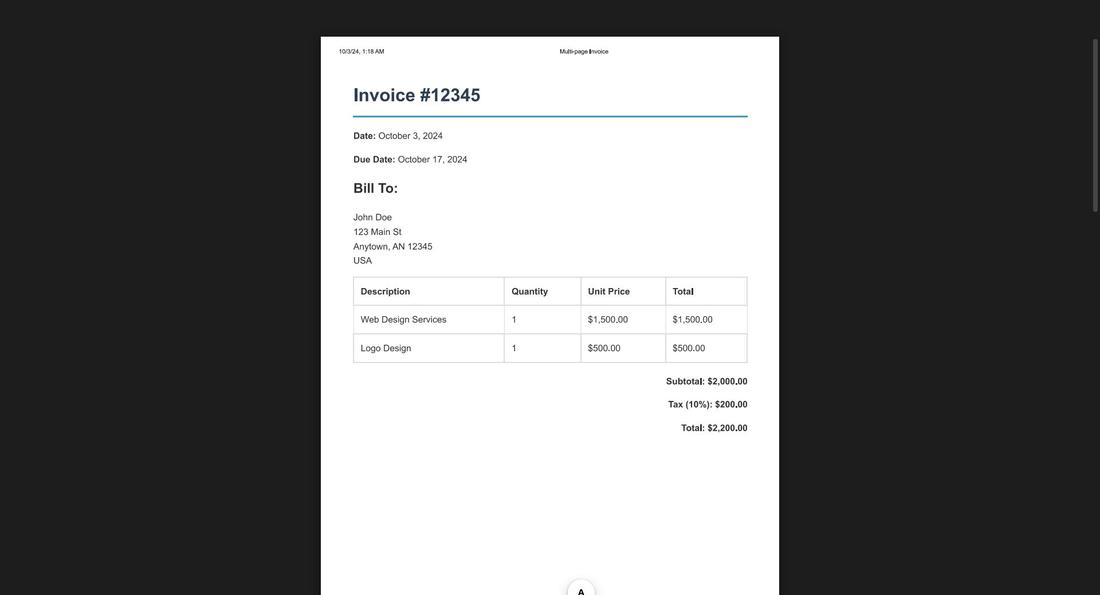 Task type: describe. For each thing, give the bounding box(es) containing it.
zoom out image
[[563, 569, 577, 583]]

pdf icon image
[[13, 13, 24, 24]]

quick sharing actions image
[[1038, 18, 1042, 21]]



Task type: vqa. For each thing, say whether or not it's contained in the screenshot.
"Size: —
Storage used: 0 bytes (This file is stored on a third-party server)" ELEMENT
no



Task type: locate. For each thing, give the bounding box(es) containing it.
showing viewer. element
[[0, 0, 1101, 596]]

document
[[321, 37, 780, 596]]

application
[[0, 0, 1101, 596]]

page 1 of 3 element
[[472, 564, 558, 589]]

document inside showing viewer. element
[[321, 37, 780, 596]]

fit to width image
[[586, 569, 600, 583]]



